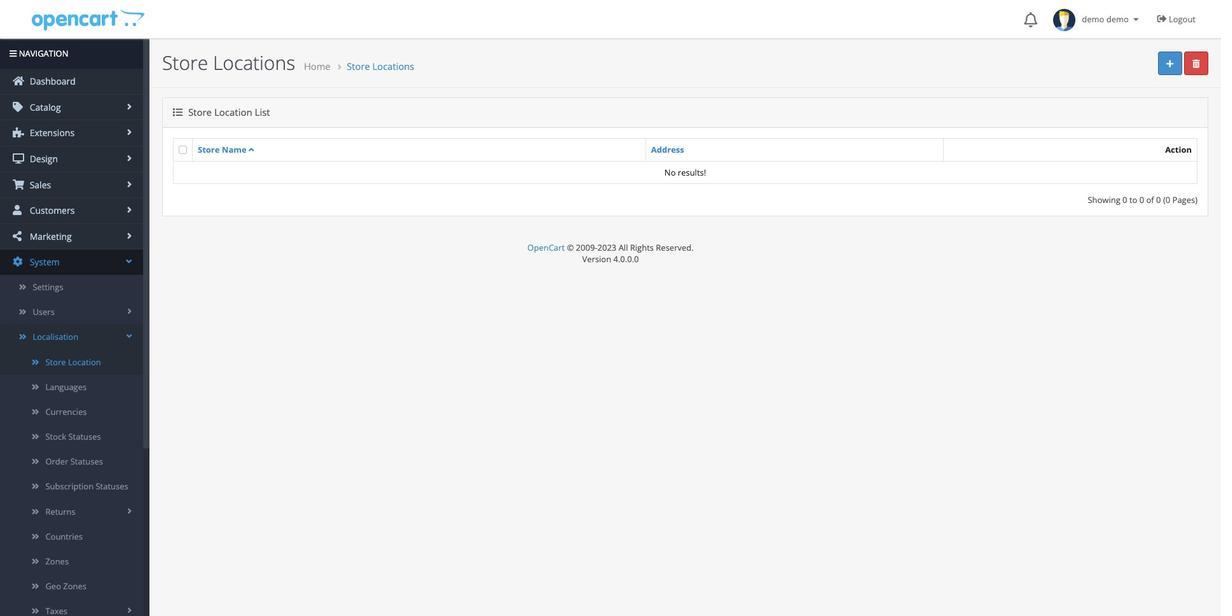 Task type: locate. For each thing, give the bounding box(es) containing it.
0 horizontal spatial 0
[[1123, 194, 1128, 206]]

sign out alt image
[[1158, 14, 1168, 24]]

results!
[[678, 167, 707, 178]]

©
[[567, 242, 574, 253]]

0 left the to
[[1123, 194, 1128, 206]]

0 vertical spatial zones
[[45, 556, 69, 567]]

marketing link
[[0, 224, 143, 249]]

1 vertical spatial statuses
[[70, 456, 103, 467]]

puzzle piece image
[[13, 128, 24, 138]]

None checkbox
[[179, 146, 187, 154]]

store location link
[[0, 350, 143, 375]]

0 left (0
[[1157, 194, 1162, 206]]

sales
[[27, 179, 51, 191]]

customers link
[[0, 198, 143, 223]]

list
[[255, 106, 270, 119]]

name
[[222, 144, 247, 155]]

demo demo
[[1076, 13, 1132, 25]]

opencart
[[528, 242, 565, 253]]

demo left caret down image
[[1107, 13, 1130, 25]]

statuses right "subscription"
[[96, 481, 128, 492]]

action
[[1166, 144, 1193, 155]]

statuses up order statuses
[[68, 431, 101, 442]]

store inside store location link
[[45, 356, 66, 368]]

1 horizontal spatial demo
[[1107, 13, 1130, 25]]

tag image
[[13, 102, 24, 112]]

stock
[[45, 431, 66, 442]]

2 vertical spatial statuses
[[96, 481, 128, 492]]

demo demo image
[[1054, 9, 1076, 31]]

no
[[665, 167, 676, 178]]

store location list
[[186, 106, 270, 119]]

no results!
[[665, 167, 707, 178]]

statuses inside stock statuses link
[[68, 431, 101, 442]]

returns
[[45, 506, 76, 517]]

location down localisation link
[[68, 356, 101, 368]]

statuses inside order statuses link
[[70, 456, 103, 467]]

home image
[[13, 76, 24, 86]]

statuses
[[68, 431, 101, 442], [70, 456, 103, 467], [96, 481, 128, 492]]

2 horizontal spatial 0
[[1157, 194, 1162, 206]]

store locations up store location list
[[162, 50, 295, 76]]

1 vertical spatial location
[[68, 356, 101, 368]]

location left list
[[214, 106, 252, 119]]

1 vertical spatial zones
[[63, 581, 87, 592]]

geo zones link
[[0, 574, 143, 599]]

all
[[619, 242, 628, 253]]

0
[[1123, 194, 1128, 206], [1140, 194, 1145, 206], [1157, 194, 1162, 206]]

store right home link
[[347, 60, 370, 73]]

delete image
[[1194, 60, 1201, 68]]

2009-
[[576, 242, 598, 253]]

subscription
[[45, 481, 94, 492]]

caret down image
[[1132, 15, 1142, 24]]

opencart image
[[30, 7, 145, 31]]

opencart © 2009-2023 all rights reserved. version 4.0.0.0
[[528, 242, 694, 265]]

0 left of
[[1140, 194, 1145, 206]]

3 0 from the left
[[1157, 194, 1162, 206]]

2 0 from the left
[[1140, 194, 1145, 206]]

logout link
[[1148, 0, 1209, 38]]

demo right demo demo icon
[[1083, 13, 1105, 25]]

statuses inside subscription statuses link
[[96, 481, 128, 492]]

languages
[[45, 381, 87, 392]]

statuses for order statuses
[[70, 456, 103, 467]]

bars image
[[10, 50, 17, 58]]

zones up 'geo'
[[45, 556, 69, 567]]

2 demo from the left
[[1107, 13, 1130, 25]]

store right list icon
[[188, 106, 212, 119]]

0 vertical spatial statuses
[[68, 431, 101, 442]]

statuses up subscription statuses
[[70, 456, 103, 467]]

store locations
[[162, 50, 295, 76], [347, 60, 415, 73]]

zones inside the "geo zones" link
[[63, 581, 87, 592]]

store locations right home link
[[347, 60, 415, 73]]

settings link
[[0, 275, 143, 300]]

navigation
[[17, 48, 68, 59]]

1 horizontal spatial 0
[[1140, 194, 1145, 206]]

store for store name link
[[198, 144, 220, 155]]

store for store locations link at the top
[[347, 60, 370, 73]]

demo
[[1083, 13, 1105, 25], [1107, 13, 1130, 25]]

localisation
[[33, 331, 78, 343]]

stock statuses link
[[0, 425, 143, 449]]

list image
[[173, 108, 183, 117]]

store name link
[[198, 144, 254, 155]]

0 horizontal spatial location
[[68, 356, 101, 368]]

0 horizontal spatial store locations
[[162, 50, 295, 76]]

locations
[[213, 50, 295, 76], [373, 60, 415, 73]]

0 horizontal spatial locations
[[213, 50, 295, 76]]

store locations link
[[347, 60, 415, 73]]

zones
[[45, 556, 69, 567], [63, 581, 87, 592]]

store left name
[[198, 144, 220, 155]]

customers
[[27, 204, 75, 216]]

demo demo link
[[1048, 0, 1148, 38]]

1 horizontal spatial location
[[214, 106, 252, 119]]

catalog
[[27, 101, 61, 113]]

home link
[[304, 60, 331, 73]]

desktop image
[[13, 153, 24, 164]]

currencies link
[[0, 400, 143, 425]]

shopping cart image
[[13, 179, 24, 189]]

location
[[214, 106, 252, 119], [68, 356, 101, 368]]

0 horizontal spatial demo
[[1083, 13, 1105, 25]]

zones right 'geo'
[[63, 581, 87, 592]]

store down localisation
[[45, 356, 66, 368]]

of
[[1147, 194, 1155, 206]]

0 vertical spatial location
[[214, 106, 252, 119]]

countries
[[45, 531, 83, 542]]

store
[[162, 50, 208, 76], [347, 60, 370, 73], [188, 106, 212, 119], [198, 144, 220, 155], [45, 356, 66, 368]]

share alt image
[[13, 231, 24, 241]]



Task type: describe. For each thing, give the bounding box(es) containing it.
zones inside zones link
[[45, 556, 69, 567]]

localisation link
[[0, 325, 143, 350]]

geo zones
[[45, 581, 87, 592]]

store location
[[45, 356, 101, 368]]

logout
[[1170, 13, 1197, 25]]

order
[[45, 456, 68, 467]]

opencart link
[[528, 242, 565, 253]]

2023
[[598, 242, 617, 253]]

4.0.0.0
[[614, 254, 639, 265]]

1 demo from the left
[[1083, 13, 1105, 25]]

countries link
[[0, 524, 143, 549]]

catalog link
[[0, 95, 143, 120]]

currencies
[[45, 406, 87, 417]]

zones link
[[0, 549, 143, 574]]

showing
[[1089, 194, 1121, 206]]

reserved.
[[656, 242, 694, 253]]

1 horizontal spatial locations
[[373, 60, 415, 73]]

cog image
[[13, 257, 24, 267]]

address link
[[652, 144, 685, 155]]

subscription statuses
[[45, 481, 128, 492]]

store name
[[198, 144, 247, 155]]

dashboard link
[[0, 69, 143, 94]]

store up list icon
[[162, 50, 208, 76]]

languages link
[[0, 375, 143, 400]]

1 horizontal spatial store locations
[[347, 60, 415, 73]]

design link
[[0, 146, 143, 172]]

statuses for stock statuses
[[68, 431, 101, 442]]

marketing
[[27, 230, 72, 242]]

statuses for subscription statuses
[[96, 481, 128, 492]]

location for store location list
[[214, 106, 252, 119]]

address
[[652, 144, 685, 155]]

sales link
[[0, 172, 143, 197]]

returns link
[[0, 499, 143, 524]]

extensions link
[[0, 121, 143, 146]]

to
[[1130, 194, 1138, 206]]

design
[[27, 153, 58, 165]]

showing 0 to 0 of 0 (0 pages)
[[1089, 194, 1198, 206]]

dashboard
[[27, 75, 76, 87]]

order statuses
[[45, 456, 103, 467]]

store for store location link
[[45, 356, 66, 368]]

home
[[304, 60, 331, 73]]

bell image
[[1025, 12, 1038, 27]]

users link
[[0, 300, 143, 325]]

(0
[[1164, 194, 1171, 206]]

system link
[[0, 250, 143, 275]]

location for store location
[[68, 356, 101, 368]]

rights
[[631, 242, 654, 253]]

version
[[583, 254, 612, 265]]

subscription statuses link
[[0, 474, 143, 499]]

users
[[33, 306, 55, 318]]

geo
[[45, 581, 61, 592]]

system
[[27, 256, 60, 268]]

settings
[[33, 281, 63, 293]]

extensions
[[27, 127, 75, 139]]

add new image
[[1167, 60, 1174, 68]]

order statuses link
[[0, 449, 143, 474]]

user image
[[13, 205, 24, 215]]

pages)
[[1173, 194, 1198, 206]]

1 0 from the left
[[1123, 194, 1128, 206]]

stock statuses
[[45, 431, 101, 442]]



Task type: vqa. For each thing, say whether or not it's contained in the screenshot.
Simple Checkout (support v. 1.5-4.*) image at the bottom of the page
no



